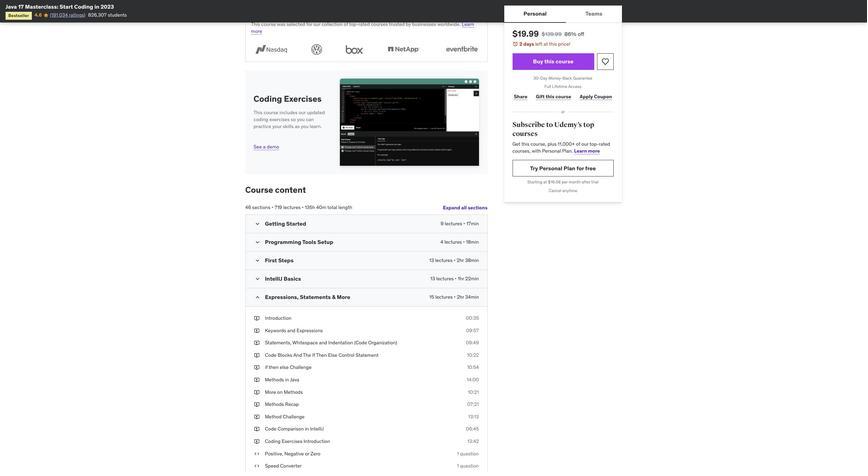 Task type: vqa. For each thing, say whether or not it's contained in the screenshot.


Task type: describe. For each thing, give the bounding box(es) containing it.
trusted
[[389, 21, 405, 27]]

our inside this course includes our updated coding exercises so you can practice your skills as you learn.
[[299, 110, 306, 116]]

this for this course includes our updated coding exercises so you can practice your skills as you learn.
[[254, 110, 263, 116]]

zero
[[311, 451, 320, 457]]

programming tools setup
[[265, 239, 333, 245]]

0 horizontal spatial rated
[[358, 21, 370, 27]]

days
[[523, 41, 534, 47]]

with
[[532, 148, 541, 154]]

2hr for expressions, statements & more
[[457, 294, 464, 300]]

content
[[275, 185, 306, 195]]

xsmall image for speed converter
[[254, 463, 259, 470]]

share
[[514, 93, 528, 100]]

eventbrite image
[[442, 43, 482, 56]]

off
[[578, 30, 584, 37]]

1 vertical spatial java
[[290, 377, 299, 383]]

can
[[306, 116, 314, 123]]

34min
[[465, 294, 479, 300]]

1 horizontal spatial or
[[561, 109, 565, 114]]

sections inside the expand all sections dropdown button
[[468, 204, 488, 211]]

xsmall image for methods in java
[[254, 377, 259, 383]]

updated
[[307, 110, 325, 116]]

converter
[[280, 463, 302, 469]]

30-day money-back guarantee full lifetime access
[[534, 75, 593, 89]]

(191,034 ratings)
[[50, 12, 85, 18]]

09:49
[[466, 340, 479, 346]]

access
[[568, 84, 582, 89]]

xsmall image for if then else challenge
[[254, 364, 259, 371]]

13 for intellij basics
[[430, 276, 435, 282]]

lectures for expressions, statements & more
[[435, 294, 453, 300]]

• for getting started
[[463, 221, 465, 227]]

personal inside the "personal" button
[[524, 10, 547, 17]]

0 vertical spatial courses
[[371, 21, 388, 27]]

expressions
[[297, 327, 323, 334]]

0 vertical spatial of
[[344, 21, 348, 27]]

2
[[519, 41, 522, 47]]

1 vertical spatial introduction
[[304, 438, 330, 444]]

coding for coding exercises
[[254, 93, 282, 104]]

13 for first steps
[[429, 257, 434, 263]]

2hr for first steps
[[457, 257, 464, 263]]

826,307 students
[[88, 12, 127, 18]]

see a demo link
[[254, 138, 279, 151]]

xsmall image for coding exercises introduction
[[254, 438, 259, 445]]

course content
[[245, 185, 306, 195]]

tab list containing personal
[[504, 6, 622, 23]]

13 lectures • 2hr 38min
[[429, 257, 479, 263]]

total
[[327, 204, 337, 211]]

personal button
[[504, 6, 566, 22]]

statements, whitespace and indentation (code organization)
[[265, 340, 397, 346]]

code for code blocks and the if then else control statement
[[265, 352, 277, 358]]

per
[[562, 179, 568, 185]]

negative
[[284, 451, 304, 457]]

expressions,
[[265, 294, 299, 300]]

a
[[263, 144, 266, 150]]

86%
[[565, 30, 576, 37]]

0 horizontal spatial more
[[265, 389, 276, 395]]

0 vertical spatial at
[[544, 41, 548, 47]]

small image for getting
[[254, 221, 261, 227]]

more on methods
[[265, 389, 303, 395]]

this for buy
[[544, 58, 555, 65]]

13:42
[[467, 438, 479, 444]]

skills
[[283, 123, 294, 129]]

135h 40m
[[305, 204, 326, 211]]

• left 719 at the left top of the page
[[272, 204, 273, 211]]

courses inside subscribe to udemy's top courses
[[513, 129, 538, 138]]

whitespace
[[292, 340, 318, 346]]

small image for programming
[[254, 239, 261, 246]]

17
[[18, 3, 24, 10]]

13 lectures • 1hr 22min
[[430, 276, 479, 282]]

courses,
[[513, 148, 531, 154]]

getting started
[[265, 220, 306, 227]]

left
[[535, 41, 543, 47]]

programming
[[265, 239, 301, 245]]

getting
[[265, 220, 285, 227]]

xsmall image for keywords and expressions
[[254, 327, 259, 334]]

0 vertical spatial challenge
[[290, 364, 312, 371]]

14:00
[[467, 377, 479, 383]]

learn more for rated
[[574, 148, 600, 154]]

try
[[530, 165, 538, 172]]

lectures for programming tools setup
[[445, 239, 462, 245]]

methods for methods in java
[[265, 377, 284, 383]]

free
[[585, 165, 596, 172]]

methods in java
[[265, 377, 299, 383]]

wishlist image
[[601, 57, 609, 66]]

1hr
[[458, 276, 464, 282]]

statements,
[[265, 340, 291, 346]]

0 vertical spatial top-
[[349, 21, 358, 27]]

by
[[406, 21, 411, 27]]

first steps
[[265, 257, 294, 264]]

to
[[546, 120, 553, 129]]

1 vertical spatial in
[[285, 377, 289, 383]]

try personal plan for free
[[530, 165, 596, 172]]

• for first steps
[[454, 257, 456, 263]]

15 lectures • 2hr 34min
[[430, 294, 479, 300]]

try personal plan for free link
[[513, 160, 614, 177]]

this for this course was selected for our collection of top-rated courses trusted by businesses worldwide.
[[251, 21, 260, 27]]

anytime
[[563, 188, 577, 193]]

after
[[582, 179, 591, 185]]

if
[[312, 352, 315, 358]]

at inside the starting at $16.58 per month after trial cancel anytime
[[543, 179, 547, 185]]

0 vertical spatial you
[[297, 116, 305, 123]]

1 horizontal spatial more
[[337, 294, 350, 300]]

826,307
[[88, 12, 107, 18]]

recap
[[285, 401, 299, 408]]

code blocks and the if then else control statement
[[265, 352, 379, 358]]

length
[[338, 204, 352, 211]]

then
[[269, 364, 279, 371]]

on
[[277, 389, 283, 395]]

09:57
[[466, 327, 479, 334]]

statements
[[300, 294, 331, 300]]

more for this course was selected for our collection of top-rated courses trusted by businesses worldwide.
[[251, 28, 262, 34]]

exercises for coding exercises introduction
[[282, 438, 302, 444]]

methods for methods recap
[[265, 401, 284, 408]]

plan
[[564, 165, 575, 172]]

xsmall image for statements, whitespace and indentation (code organization)
[[254, 340, 259, 346]]

course inside this course includes our updated coding exercises so you can practice your skills as you learn.
[[264, 110, 278, 116]]

$19.99 $139.99 86% off
[[513, 28, 584, 39]]

personal inside try personal plan for free link
[[539, 165, 563, 172]]

0 vertical spatial for
[[306, 21, 312, 27]]

month
[[569, 179, 581, 185]]

expand
[[443, 204, 460, 211]]

course inside button
[[556, 58, 574, 65]]

statement
[[356, 352, 379, 358]]

11,000+
[[558, 141, 575, 147]]

9 lectures • 17min
[[441, 221, 479, 227]]

coding for coding exercises introduction
[[265, 438, 281, 444]]

xsmall image for code blocks and the if then else control statement
[[254, 352, 259, 359]]

was
[[277, 21, 286, 27]]

masterclass:
[[25, 3, 58, 10]]

learn more link for rated
[[574, 148, 600, 154]]

personal inside get this course, plus 11,000+ of our top-rated courses, with personal plan.
[[542, 148, 561, 154]]

this for gift
[[546, 93, 555, 100]]

4.6
[[35, 12, 42, 18]]

expand all sections button
[[443, 201, 488, 215]]

course left was
[[261, 21, 276, 27]]

expressions, statements & more
[[265, 294, 350, 300]]

lectures right 719 at the left top of the page
[[283, 204, 301, 211]]

money-
[[549, 75, 563, 81]]



Task type: locate. For each thing, give the bounding box(es) containing it.
more
[[337, 294, 350, 300], [265, 389, 276, 395]]

learn right plan.
[[574, 148, 587, 154]]

15
[[430, 294, 434, 300]]

1 vertical spatial learn more link
[[574, 148, 600, 154]]

this inside this course includes our updated coding exercises so you can practice your skills as you learn.
[[254, 110, 263, 116]]

0 vertical spatial learn more link
[[251, 21, 474, 34]]

small image
[[254, 221, 261, 227], [254, 276, 261, 282]]

exercises for coding exercises
[[284, 93, 322, 104]]

xsmall image for introduction
[[254, 315, 259, 322]]

cancel
[[549, 188, 562, 193]]

started
[[286, 220, 306, 227]]

course up exercises
[[264, 110, 278, 116]]

xsmall image for positive, negative or zero
[[254, 451, 259, 457]]

1 1 question from the top
[[457, 451, 479, 457]]

for right selected
[[306, 21, 312, 27]]

learn more
[[251, 21, 474, 34], [574, 148, 600, 154]]

1 horizontal spatial sections
[[468, 204, 488, 211]]

2 vertical spatial personal
[[539, 165, 563, 172]]

course,
[[531, 141, 546, 147]]

for left free
[[577, 165, 584, 172]]

learn more link up box image
[[251, 21, 474, 34]]

0 vertical spatial introduction
[[265, 315, 291, 321]]

0 vertical spatial 13
[[429, 257, 434, 263]]

price!
[[558, 41, 570, 47]]

your
[[272, 123, 282, 129]]

top
[[583, 120, 594, 129]]

top- inside get this course, plus 11,000+ of our top-rated courses, with personal plan.
[[590, 141, 599, 147]]

1 vertical spatial our
[[299, 110, 306, 116]]

0 vertical spatial coding
[[74, 3, 93, 10]]

personal down plus
[[542, 148, 561, 154]]

else
[[280, 364, 289, 371]]

as
[[295, 123, 300, 129]]

0 horizontal spatial learn more link
[[251, 21, 474, 34]]

see a demo
[[254, 144, 279, 150]]

and right keywords
[[287, 327, 295, 334]]

introduction up the zero
[[304, 438, 330, 444]]

top- down the top
[[590, 141, 599, 147]]

0 vertical spatial or
[[561, 109, 565, 114]]

code up then at the bottom left
[[265, 352, 277, 358]]

our left collection
[[313, 21, 320, 27]]

demo
[[267, 144, 279, 150]]

this left was
[[251, 21, 260, 27]]

2 xsmall image from the top
[[254, 327, 259, 334]]

1 horizontal spatial introduction
[[304, 438, 330, 444]]

$16.58
[[548, 179, 561, 185]]

businesses
[[412, 21, 436, 27]]

intellij up coding exercises introduction
[[310, 426, 324, 432]]

0 vertical spatial more
[[337, 294, 350, 300]]

java
[[6, 3, 17, 10], [290, 377, 299, 383]]

rated
[[358, 21, 370, 27], [599, 141, 610, 147]]

1 question from the top
[[460, 451, 479, 457]]

1 horizontal spatial and
[[319, 340, 327, 346]]

• for programming tools setup
[[463, 239, 465, 245]]

full
[[545, 84, 551, 89]]

0 horizontal spatial for
[[306, 21, 312, 27]]

10:21
[[468, 389, 479, 395]]

volkswagen image
[[309, 43, 324, 56]]

exercises up updated
[[284, 93, 322, 104]]

learn more link
[[251, 21, 474, 34], [574, 148, 600, 154]]

1 vertical spatial coding
[[254, 93, 282, 104]]

1 horizontal spatial learn
[[574, 148, 587, 154]]

see
[[254, 144, 262, 150]]

more up the nasdaq image
[[251, 28, 262, 34]]

lectures right 9
[[445, 221, 462, 227]]

30-
[[534, 75, 540, 81]]

3 xsmall image from the top
[[254, 426, 259, 433]]

more up free
[[588, 148, 600, 154]]

0 vertical spatial methods
[[265, 377, 284, 383]]

subscribe to udemy's top courses
[[513, 120, 594, 138]]

positive, negative or zero
[[265, 451, 320, 457]]

small image left getting
[[254, 221, 261, 227]]

1 horizontal spatial for
[[577, 165, 584, 172]]

netapp image
[[384, 43, 424, 56]]

1 small image from the top
[[254, 221, 261, 227]]

0 horizontal spatial or
[[305, 451, 309, 457]]

1 vertical spatial top-
[[590, 141, 599, 147]]

java left 17
[[6, 3, 17, 10]]

our right 11,000+
[[582, 141, 589, 147]]

blocks
[[278, 352, 292, 358]]

our left updated
[[299, 110, 306, 116]]

0 horizontal spatial and
[[287, 327, 295, 334]]

intellij down first
[[265, 275, 282, 282]]

2 2hr from the top
[[457, 294, 464, 300]]

2hr left "34min"
[[457, 294, 464, 300]]

tab list
[[504, 6, 622, 23]]

lifetime
[[552, 84, 567, 89]]

1 vertical spatial rated
[[599, 141, 610, 147]]

1 vertical spatial 2hr
[[457, 294, 464, 300]]

small image for intellij
[[254, 276, 261, 282]]

introduction
[[265, 315, 291, 321], [304, 438, 330, 444]]

you right so
[[297, 116, 305, 123]]

this right buy
[[544, 58, 555, 65]]

1 xsmall image from the top
[[254, 315, 259, 322]]

learn more up box image
[[251, 21, 474, 34]]

0 vertical spatial rated
[[358, 21, 370, 27]]

small image
[[254, 239, 261, 246], [254, 257, 261, 264], [254, 294, 261, 301]]

• left 135h 40m
[[302, 204, 304, 211]]

0 horizontal spatial more
[[251, 28, 262, 34]]

0 horizontal spatial intellij
[[265, 275, 282, 282]]

challenge
[[290, 364, 312, 371], [283, 414, 305, 420]]

in down if then else challenge
[[285, 377, 289, 383]]

1 horizontal spatial in
[[285, 377, 289, 383]]

this inside button
[[544, 58, 555, 65]]

this for get
[[522, 141, 530, 147]]

• left 17min
[[463, 221, 465, 227]]

lectures for intellij basics
[[436, 276, 454, 282]]

lectures
[[283, 204, 301, 211], [445, 221, 462, 227], [445, 239, 462, 245], [435, 257, 453, 263], [436, 276, 454, 282], [435, 294, 453, 300]]

0 vertical spatial java
[[6, 3, 17, 10]]

2 vertical spatial in
[[305, 426, 309, 432]]

more right &
[[337, 294, 350, 300]]

10:54
[[467, 364, 479, 371]]

• left 38min
[[454, 257, 456, 263]]

xsmall image
[[254, 340, 259, 346], [254, 389, 259, 396], [254, 426, 259, 433], [254, 438, 259, 445], [254, 451, 259, 457]]

1 horizontal spatial learn more link
[[574, 148, 600, 154]]

small image left programming
[[254, 239, 261, 246]]

1 horizontal spatial rated
[[599, 141, 610, 147]]

course down lifetime
[[556, 93, 571, 100]]

lectures right 15
[[435, 294, 453, 300]]

lectures right 4
[[445, 239, 462, 245]]

0 horizontal spatial java
[[6, 3, 17, 10]]

(191,034
[[50, 12, 68, 18]]

challenge down 'and'
[[290, 364, 312, 371]]

2 question from the top
[[460, 463, 479, 469]]

xsmall image for more on methods
[[254, 389, 259, 396]]

0 vertical spatial exercises
[[284, 93, 322, 104]]

exercises
[[269, 116, 290, 123]]

this inside get this course, plus 11,000+ of our top-rated courses, with personal plan.
[[522, 141, 530, 147]]

top- right collection
[[349, 21, 358, 27]]

small image for expressions,
[[254, 294, 261, 301]]

2 small image from the top
[[254, 276, 261, 282]]

0 vertical spatial 1
[[457, 451, 459, 457]]

ratings)
[[69, 12, 85, 18]]

worldwide.
[[437, 21, 461, 27]]

methods up method
[[265, 401, 284, 408]]

code comparison in intellij
[[265, 426, 324, 432]]

1 vertical spatial for
[[577, 165, 584, 172]]

coding
[[74, 3, 93, 10], [254, 93, 282, 104], [265, 438, 281, 444]]

2 code from the top
[[265, 426, 277, 432]]

0 vertical spatial our
[[313, 21, 320, 27]]

• left 18min
[[463, 239, 465, 245]]

00:35
[[466, 315, 479, 321]]

courses left trusted
[[371, 21, 388, 27]]

4 xsmall image from the top
[[254, 364, 259, 371]]

course up back
[[556, 58, 574, 65]]

2 1 from the top
[[457, 463, 459, 469]]

1 horizontal spatial top-
[[590, 141, 599, 147]]

teams
[[586, 10, 603, 17]]

4 lectures • 18min
[[441, 239, 479, 245]]

13
[[429, 257, 434, 263], [430, 276, 435, 282]]

2 vertical spatial our
[[582, 141, 589, 147]]

our inside get this course, plus 11,000+ of our top-rated courses, with personal plan.
[[582, 141, 589, 147]]

13 up 13 lectures • 1hr 22min
[[429, 257, 434, 263]]

or left the zero
[[305, 451, 309, 457]]

•
[[272, 204, 273, 211], [302, 204, 304, 211], [463, 221, 465, 227], [463, 239, 465, 245], [454, 257, 456, 263], [455, 276, 457, 282], [454, 294, 456, 300]]

1 vertical spatial of
[[576, 141, 580, 147]]

• left "34min"
[[454, 294, 456, 300]]

3 small image from the top
[[254, 294, 261, 301]]

1 vertical spatial methods
[[284, 389, 303, 395]]

18min
[[466, 239, 479, 245]]

learn more for top-
[[251, 21, 474, 34]]

this up coding
[[254, 110, 263, 116]]

this down "$139.99"
[[549, 41, 557, 47]]

1 sections from the left
[[252, 204, 270, 211]]

1 vertical spatial more
[[588, 148, 600, 154]]

coding
[[254, 116, 268, 123]]

1 question
[[457, 451, 479, 457], [457, 463, 479, 469]]

1 1 from the top
[[457, 451, 459, 457]]

intellij
[[265, 275, 282, 282], [310, 426, 324, 432]]

more left on
[[265, 389, 276, 395]]

2 1 question from the top
[[457, 463, 479, 469]]

learn more up free
[[574, 148, 600, 154]]

method challenge
[[265, 414, 305, 420]]

1 horizontal spatial learn more
[[574, 148, 600, 154]]

of right collection
[[344, 21, 348, 27]]

small image left intellij basics
[[254, 276, 261, 282]]

xsmall image for code comparison in intellij
[[254, 426, 259, 433]]

1 vertical spatial and
[[319, 340, 327, 346]]

and up code blocks and the if then else control statement
[[319, 340, 327, 346]]

0 vertical spatial code
[[265, 352, 277, 358]]

2023
[[101, 3, 114, 10]]

1 code from the top
[[265, 352, 277, 358]]

0 vertical spatial intellij
[[265, 275, 282, 282]]

learn more link for top-
[[251, 21, 474, 34]]

0 vertical spatial and
[[287, 327, 295, 334]]

0 vertical spatial learn
[[462, 21, 474, 27]]

1 2hr from the top
[[457, 257, 464, 263]]

xsmall image
[[254, 315, 259, 322], [254, 327, 259, 334], [254, 352, 259, 359], [254, 364, 259, 371], [254, 377, 259, 383], [254, 401, 259, 408], [254, 414, 259, 420], [254, 463, 259, 470]]

methods recap
[[265, 401, 299, 408]]

8 xsmall image from the top
[[254, 463, 259, 470]]

java down if then else challenge
[[290, 377, 299, 383]]

challenge up code comparison in intellij
[[283, 414, 305, 420]]

2 vertical spatial coding
[[265, 438, 281, 444]]

expand all sections
[[443, 204, 488, 211]]

719
[[275, 204, 282, 211]]

0 horizontal spatial introduction
[[265, 315, 291, 321]]

introduction up keywords
[[265, 315, 291, 321]]

trial
[[592, 179, 599, 185]]

xsmall image for methods recap
[[254, 401, 259, 408]]

in up 826,307
[[94, 3, 99, 10]]

get
[[513, 141, 520, 147]]

students
[[108, 12, 127, 18]]

speed converter
[[265, 463, 302, 469]]

at left $16.58 at the top right
[[543, 179, 547, 185]]

small image left expressions, on the left bottom of page
[[254, 294, 261, 301]]

0 vertical spatial small image
[[254, 239, 261, 246]]

7 xsmall image from the top
[[254, 414, 259, 420]]

1 vertical spatial 1
[[457, 463, 459, 469]]

lectures down 4
[[435, 257, 453, 263]]

1 horizontal spatial java
[[290, 377, 299, 383]]

in up coding exercises introduction
[[305, 426, 309, 432]]

2 xsmall image from the top
[[254, 389, 259, 396]]

1 vertical spatial learn
[[574, 148, 587, 154]]

coding up positive,
[[265, 438, 281, 444]]

at right left
[[544, 41, 548, 47]]

10:22
[[467, 352, 479, 358]]

1 vertical spatial or
[[305, 451, 309, 457]]

small image for first
[[254, 257, 261, 264]]

more
[[251, 28, 262, 34], [588, 148, 600, 154]]

else
[[328, 352, 337, 358]]

1 horizontal spatial of
[[576, 141, 580, 147]]

and
[[293, 352, 302, 358]]

nasdaq image
[[251, 43, 291, 56]]

0 horizontal spatial our
[[299, 110, 306, 116]]

1 horizontal spatial our
[[313, 21, 320, 27]]

2 vertical spatial small image
[[254, 294, 261, 301]]

$19.99
[[513, 28, 539, 39]]

includes
[[280, 110, 298, 116]]

2 sections from the left
[[468, 204, 488, 211]]

3 xsmall image from the top
[[254, 352, 259, 359]]

1 vertical spatial challenge
[[283, 414, 305, 420]]

more for get this course, plus 11,000+ of our top-rated courses, with personal plan.
[[588, 148, 600, 154]]

2 small image from the top
[[254, 257, 261, 264]]

sections right 46
[[252, 204, 270, 211]]

6 xsmall image from the top
[[254, 401, 259, 408]]

1 vertical spatial at
[[543, 179, 547, 185]]

0 vertical spatial learn more
[[251, 21, 474, 34]]

1 vertical spatial learn more
[[574, 148, 600, 154]]

1 vertical spatial 13
[[430, 276, 435, 282]]

4
[[441, 239, 443, 245]]

you right as
[[301, 123, 309, 129]]

methods
[[265, 377, 284, 383], [284, 389, 303, 395], [265, 401, 284, 408]]

1 vertical spatial question
[[460, 463, 479, 469]]

1 vertical spatial 1 question
[[457, 463, 479, 469]]

1 vertical spatial intellij
[[310, 426, 324, 432]]

2 horizontal spatial in
[[305, 426, 309, 432]]

sections right all
[[468, 204, 488, 211]]

1 vertical spatial small image
[[254, 257, 261, 264]]

46
[[245, 204, 251, 211]]

1 horizontal spatial more
[[588, 148, 600, 154]]

speed
[[265, 463, 279, 469]]

coding up coding
[[254, 93, 282, 104]]

5 xsmall image from the top
[[254, 377, 259, 383]]

this up courses, at the top
[[522, 141, 530, 147]]

lectures for getting started
[[445, 221, 462, 227]]

box image
[[343, 43, 366, 56]]

setup
[[317, 239, 333, 245]]

1 horizontal spatial courses
[[513, 129, 538, 138]]

1 horizontal spatial intellij
[[310, 426, 324, 432]]

4 xsmall image from the top
[[254, 438, 259, 445]]

0 vertical spatial 2hr
[[457, 257, 464, 263]]

courses down subscribe
[[513, 129, 538, 138]]

alarm image
[[513, 41, 518, 47]]

0 horizontal spatial learn
[[462, 21, 474, 27]]

learn for this course was selected for our collection of top-rated courses trusted by businesses worldwide.
[[462, 21, 474, 27]]

coding up ratings)
[[74, 3, 93, 10]]

code down method
[[265, 426, 277, 432]]

code for code comparison in intellij
[[265, 426, 277, 432]]

selected
[[287, 21, 305, 27]]

0 vertical spatial small image
[[254, 221, 261, 227]]

0 horizontal spatial of
[[344, 21, 348, 27]]

this
[[251, 21, 260, 27], [254, 110, 263, 116]]

buy this course button
[[513, 53, 594, 70]]

small image left first
[[254, 257, 261, 264]]

1 vertical spatial you
[[301, 123, 309, 129]]

learn right worldwide.
[[462, 21, 474, 27]]

of inside get this course, plus 11,000+ of our top-rated courses, with personal plan.
[[576, 141, 580, 147]]

keywords
[[265, 327, 286, 334]]

methods down then at the bottom left
[[265, 377, 284, 383]]

2hr left 38min
[[457, 257, 464, 263]]

1 xsmall image from the top
[[254, 340, 259, 346]]

(code
[[354, 340, 367, 346]]

this right gift
[[546, 93, 555, 100]]

0 vertical spatial in
[[94, 3, 99, 10]]

apply coupon
[[580, 93, 612, 100]]

13 up 15
[[430, 276, 435, 282]]

1 vertical spatial courses
[[513, 129, 538, 138]]

• for expressions, statements & more
[[454, 294, 456, 300]]

java 17 masterclass: start coding in 2023
[[6, 3, 114, 10]]

1 vertical spatial personal
[[542, 148, 561, 154]]

13:13
[[468, 414, 479, 420]]

17min
[[466, 221, 479, 227]]

0 horizontal spatial top-
[[349, 21, 358, 27]]

0 vertical spatial 1 question
[[457, 451, 479, 457]]

0 horizontal spatial courses
[[371, 21, 388, 27]]

lectures left 1hr
[[436, 276, 454, 282]]

2 horizontal spatial our
[[582, 141, 589, 147]]

1 small image from the top
[[254, 239, 261, 246]]

xsmall image for method challenge
[[254, 414, 259, 420]]

• left 1hr
[[455, 276, 457, 282]]

get this course, plus 11,000+ of our top-rated courses, with personal plan.
[[513, 141, 610, 154]]

rated inside get this course, plus 11,000+ of our top-rated courses, with personal plan.
[[599, 141, 610, 147]]

• for intellij basics
[[455, 276, 457, 282]]

1 vertical spatial this
[[254, 110, 263, 116]]

personal up $16.58 at the top right
[[539, 165, 563, 172]]

1 vertical spatial code
[[265, 426, 277, 432]]

5 xsmall image from the top
[[254, 451, 259, 457]]

indentation
[[328, 340, 353, 346]]

0 vertical spatial personal
[[524, 10, 547, 17]]

0 horizontal spatial learn more
[[251, 21, 474, 34]]

gift this course
[[536, 93, 571, 100]]

lectures for first steps
[[435, 257, 453, 263]]

1 vertical spatial exercises
[[282, 438, 302, 444]]

or up udemy's
[[561, 109, 565, 114]]

learn for get this course, plus 11,000+ of our top-rated courses, with personal plan.
[[574, 148, 587, 154]]

exercises up positive, negative or zero
[[282, 438, 302, 444]]

methods up recap
[[284, 389, 303, 395]]

of right 11,000+
[[576, 141, 580, 147]]

0 vertical spatial this
[[251, 21, 260, 27]]

personal up $19.99
[[524, 10, 547, 17]]

learn more link up free
[[574, 148, 600, 154]]



